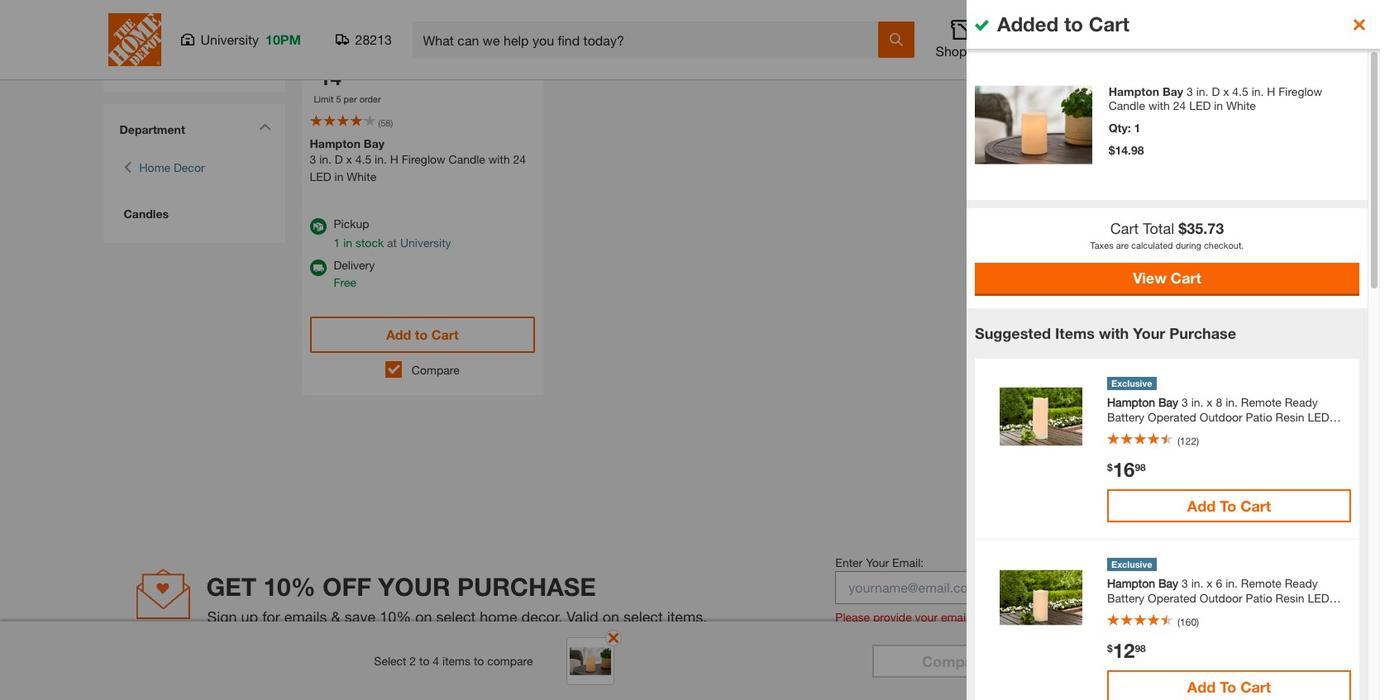 Task type: describe. For each thing, give the bounding box(es) containing it.
(
[[379, 117, 381, 128]]

$ 14 98
[[314, 66, 353, 89]]

email:
[[893, 556, 924, 570]]

services
[[1009, 43, 1059, 59]]

services button
[[1007, 20, 1060, 60]]

free
[[334, 275, 357, 289]]

2 in. from the left
[[375, 152, 387, 166]]

pickup
[[334, 216, 369, 230]]

order
[[360, 93, 381, 104]]

please
[[836, 610, 870, 624]]

candles
[[124, 207, 169, 221]]

sign up button
[[1092, 570, 1183, 600]]

your inside please provide your email address, formatted as you@domain.com.
[[915, 610, 938, 624]]

as
[[1074, 610, 1086, 624]]

0 vertical spatial compare
[[412, 363, 460, 377]]

5
[[336, 93, 341, 104]]

the home depot logo image
[[108, 13, 161, 66]]

unavailable
[[179, 42, 239, 56]]

yourname@email.com text field
[[836, 571, 1084, 604]]

3
[[310, 152, 316, 166]]

available for pickup image
[[310, 218, 326, 235]]

in inside the hampton bay 3 in. d x 4.5 in. h fireglow candle with 24 led in white
[[335, 169, 344, 183]]

your
[[866, 556, 890, 570]]

address,
[[972, 610, 1017, 624]]

compare inside button
[[922, 652, 988, 671]]

h
[[390, 152, 399, 166]]

add
[[386, 326, 412, 342]]

compare button
[[872, 645, 1038, 678]]

availability link
[[111, 0, 277, 36]]

x
[[346, 152, 352, 166]]

at
[[387, 235, 397, 249]]

cart link
[[1227, 20, 1263, 60]]

diy button
[[1080, 20, 1133, 60]]

What can we help you find today? search field
[[423, 22, 877, 57]]

2
[[410, 654, 416, 668]]

department link
[[111, 113, 277, 146]]

add to cart
[[386, 326, 459, 342]]

cart inside button
[[432, 326, 459, 342]]

24
[[513, 152, 526, 166]]

home decor
[[139, 161, 205, 175]]

home decor link
[[139, 159, 205, 176]]

with
[[489, 152, 510, 166]]

enter
[[836, 556, 863, 570]]

available shipping image
[[310, 259, 326, 276]]

28213
[[355, 31, 392, 47]]

1 in. from the left
[[319, 152, 332, 166]]

per
[[344, 93, 357, 104]]

4.5
[[356, 152, 372, 166]]

d
[[335, 152, 343, 166]]

department
[[120, 122, 185, 137]]

4
[[433, 654, 439, 668]]

home
[[139, 161, 171, 175]]

limit 5 per order
[[314, 93, 381, 104]]

off
[[323, 572, 371, 602]]

sign inside button
[[1110, 576, 1141, 594]]

decor
[[174, 161, 205, 175]]

compare
[[487, 654, 533, 668]]

shop all
[[936, 43, 986, 59]]

delivery free
[[334, 258, 375, 289]]

in inside pickup 1 in stock at university
[[343, 235, 353, 249]]

select 2 to 4 items to compare
[[374, 654, 533, 668]]

purchase
[[457, 572, 596, 602]]

feedback link image
[[1358, 280, 1381, 369]]

sign up
[[1110, 576, 1166, 594]]

28213 button
[[335, 31, 393, 48]]

1 on from the left
[[416, 608, 432, 626]]

me
[[1170, 43, 1189, 59]]

3 in. d x 4.5 in. h fireglow candle with 24 led in white image
[[302, 0, 544, 50]]

save
[[345, 608, 376, 626]]

candles link
[[120, 205, 268, 223]]

)
[[391, 117, 393, 128]]

decor.
[[522, 608, 563, 626]]

diy
[[1096, 43, 1117, 59]]

home
[[480, 608, 518, 626]]



Task type: locate. For each thing, give the bounding box(es) containing it.
1 horizontal spatial in.
[[375, 152, 387, 166]]

show unavailable products
[[146, 42, 239, 74]]

sign inside get 10% off your purchase sign up for emails & save 10% on select home decor. valid on select items.
[[207, 608, 237, 626]]

university 10pm
[[201, 31, 301, 47]]

cart right add
[[432, 326, 459, 342]]

1 vertical spatial cart
[[432, 326, 459, 342]]

availability
[[120, 8, 179, 22]]

1 horizontal spatial compare
[[922, 652, 988, 671]]

university inside pickup 1 in stock at university
[[400, 235, 451, 249]]

0 horizontal spatial sign
[[207, 608, 237, 626]]

your inside get 10% off your purchase sign up for emails & save 10% on select home decor. valid on select items.
[[378, 572, 451, 602]]

1 horizontal spatial cart
[[1232, 43, 1257, 59]]

product image
[[570, 641, 611, 682]]

provide
[[874, 610, 912, 624]]

items.
[[667, 608, 708, 626]]

0 horizontal spatial 10%
[[263, 572, 316, 602]]

1 vertical spatial sign
[[207, 608, 237, 626]]

1
[[334, 235, 340, 249]]

0 horizontal spatial your
[[378, 572, 451, 602]]

hampton
[[310, 136, 361, 150]]

select
[[374, 654, 407, 668]]

for
[[262, 608, 280, 626]]

10% up emails
[[263, 572, 316, 602]]

select left items.
[[624, 608, 663, 626]]

1 horizontal spatial on
[[603, 608, 620, 626]]

1 select from the left
[[436, 608, 476, 626]]

on right valid
[[603, 608, 620, 626]]

sign
[[1110, 576, 1141, 594], [207, 608, 237, 626]]

0 vertical spatial 10%
[[263, 572, 316, 602]]

1 vertical spatial in
[[343, 235, 353, 249]]

in down 'd'
[[335, 169, 344, 183]]

me button
[[1153, 20, 1206, 60]]

up
[[1146, 576, 1166, 594]]

show unavailable products link
[[146, 42, 239, 74]]

fireglow
[[402, 152, 446, 166]]

candle
[[449, 152, 486, 166]]

white
[[347, 169, 377, 183]]

0 vertical spatial in
[[335, 169, 344, 183]]

to right items
[[474, 654, 484, 668]]

1 horizontal spatial 10%
[[380, 608, 411, 626]]

in. left h
[[375, 152, 387, 166]]

98
[[342, 69, 353, 81]]

get
[[206, 572, 257, 602]]

hampton bay 3 in. d x 4.5 in. h fireglow candle with 24 led in white
[[310, 136, 526, 183]]

to right 2
[[419, 654, 430, 668]]

to right add
[[415, 326, 428, 342]]

1 horizontal spatial sign
[[1110, 576, 1141, 594]]

cart right me
[[1232, 43, 1257, 59]]

show
[[146, 42, 175, 56]]

$
[[314, 69, 320, 81]]

1 horizontal spatial select
[[624, 608, 663, 626]]

in. right 3
[[319, 152, 332, 166]]

1 vertical spatial compare
[[922, 652, 988, 671]]

emails
[[284, 608, 327, 626]]

1 horizontal spatial university
[[400, 235, 451, 249]]

compare
[[412, 363, 460, 377], [922, 652, 988, 671]]

0 vertical spatial your
[[378, 572, 451, 602]]

valid
[[567, 608, 599, 626]]

&
[[331, 608, 341, 626]]

university link
[[400, 235, 451, 249]]

2 on from the left
[[603, 608, 620, 626]]

you@domain.com.
[[836, 628, 932, 642]]

cart
[[1232, 43, 1257, 59], [432, 326, 459, 342]]

please provide your email address, formatted as you@domain.com.
[[836, 610, 1086, 642]]

get 10% off your purchase sign up for emails & save 10% on select home decor. valid on select items.
[[206, 572, 708, 626]]

enter your email:
[[836, 556, 924, 570]]

stock
[[356, 235, 384, 249]]

items
[[443, 654, 471, 668]]

email
[[941, 610, 969, 624]]

your right off
[[378, 572, 451, 602]]

14
[[320, 66, 342, 89]]

0 vertical spatial university
[[201, 31, 259, 47]]

your
[[378, 572, 451, 602], [915, 610, 938, 624]]

on up 2
[[416, 608, 432, 626]]

0 vertical spatial cart
[[1232, 43, 1257, 59]]

10pm
[[266, 31, 301, 47]]

in
[[335, 169, 344, 183], [343, 235, 353, 249]]

bay
[[364, 136, 385, 150]]

led
[[310, 169, 332, 183]]

1 vertical spatial your
[[915, 610, 938, 624]]

10% right save
[[380, 608, 411, 626]]

0 horizontal spatial in.
[[319, 152, 332, 166]]

compare down please provide your email address, formatted as you@domain.com.
[[922, 652, 988, 671]]

to inside add to cart button
[[415, 326, 428, 342]]

university
[[201, 31, 259, 47], [400, 235, 451, 249]]

limit
[[314, 93, 334, 104]]

1 vertical spatial university
[[400, 235, 451, 249]]

up
[[241, 608, 258, 626]]

products
[[146, 60, 193, 74]]

2 select from the left
[[624, 608, 663, 626]]

select
[[436, 608, 476, 626], [624, 608, 663, 626]]

0 horizontal spatial compare
[[412, 363, 460, 377]]

pickup 1 in stock at university
[[334, 216, 451, 249]]

add to cart button
[[310, 316, 535, 353]]

select left home
[[436, 608, 476, 626]]

delivery
[[334, 258, 375, 272]]

in.
[[319, 152, 332, 166], [375, 152, 387, 166]]

on
[[416, 608, 432, 626], [603, 608, 620, 626]]

your left email
[[915, 610, 938, 624]]

0 vertical spatial sign
[[1110, 576, 1141, 594]]

shop all button
[[934, 20, 987, 60]]

10%
[[263, 572, 316, 602], [380, 608, 411, 626]]

in right 1
[[343, 235, 353, 249]]

compare down add to cart button
[[412, 363, 460, 377]]

shop
[[936, 43, 968, 59]]

0 horizontal spatial university
[[201, 31, 259, 47]]

( 58 )
[[379, 117, 393, 128]]

0 horizontal spatial on
[[416, 608, 432, 626]]

1 vertical spatial 10%
[[380, 608, 411, 626]]

all
[[971, 43, 986, 59]]

0 horizontal spatial select
[[436, 608, 476, 626]]

formatted
[[1020, 610, 1070, 624]]

0 horizontal spatial cart
[[432, 326, 459, 342]]

to
[[415, 326, 428, 342], [419, 654, 430, 668], [474, 654, 484, 668]]

1 horizontal spatial your
[[915, 610, 938, 624]]



Task type: vqa. For each thing, say whether or not it's contained in the screenshot.
5
yes



